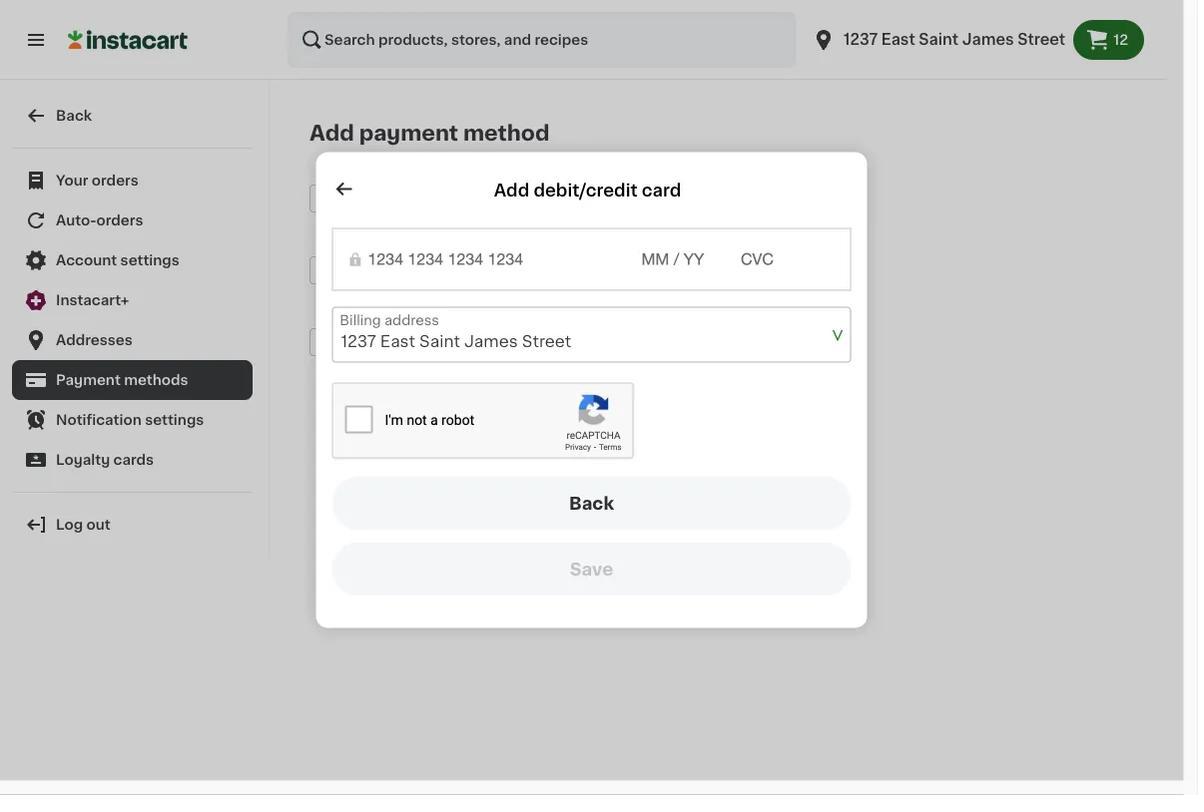Task type: describe. For each thing, give the bounding box(es) containing it.
instacart logo image
[[68, 28, 188, 52]]

orders for your orders
[[92, 174, 139, 188]]

add debit/credit card element
[[0, 0, 1183, 781]]

12
[[1113, 33, 1128, 47]]

notification
[[56, 413, 142, 427]]

instacart+ link
[[12, 281, 253, 321]]

log out
[[56, 518, 111, 532]]

add debit/credit card
[[494, 182, 681, 199]]

your
[[56, 174, 88, 188]]

out
[[86, 518, 111, 532]]

addresses
[[56, 334, 133, 347]]

settings for account settings
[[120, 254, 179, 268]]

auto-
[[56, 214, 96, 228]]

paypal link
[[302, 306, 801, 378]]

auto-orders
[[56, 214, 143, 228]]

add for add payment method
[[310, 123, 354, 144]]

loyalty cards
[[56, 453, 154, 467]]

account settings link
[[12, 241, 253, 281]]

ebt snap button
[[302, 235, 801, 306]]

1237 east saint james street
[[341, 334, 571, 350]]

methods
[[124, 373, 188, 387]]

ebt snap
[[357, 263, 430, 277]]

payment methods link
[[12, 360, 253, 400]]

addresses link
[[12, 321, 253, 360]]

1237 east saint james street button
[[332, 307, 851, 363]]

12 button
[[1074, 20, 1144, 60]]

your orders link
[[12, 161, 253, 201]]

back inside button
[[569, 495, 614, 512]]

notification settings link
[[12, 400, 253, 440]]

payment
[[359, 123, 458, 144]]

paypal
[[357, 335, 407, 349]]

add debit/credit card dialog
[[316, 152, 1040, 629]]

orders for auto-orders
[[96, 214, 143, 228]]

snap
[[389, 263, 430, 277]]

auto-orders link
[[12, 201, 253, 241]]

log
[[56, 518, 83, 532]]

back link
[[12, 96, 253, 136]]

loyalty
[[56, 453, 110, 467]]

1237
[[341, 334, 376, 350]]



Task type: locate. For each thing, give the bounding box(es) containing it.
1 vertical spatial back
[[569, 495, 614, 512]]

add down method
[[494, 182, 529, 199]]

ebt
[[357, 263, 386, 277]]

orders up auto-orders
[[92, 174, 139, 188]]

1 horizontal spatial add
[[494, 182, 529, 199]]

back button
[[332, 477, 851, 531]]

1 vertical spatial add
[[494, 182, 529, 199]]

settings for notification settings
[[145, 413, 204, 427]]

settings
[[120, 254, 179, 268], [145, 413, 204, 427]]

0 vertical spatial add
[[310, 123, 354, 144]]

add
[[310, 123, 354, 144], [494, 182, 529, 199]]

orders
[[92, 174, 139, 188], [96, 214, 143, 228]]

add inside dialog
[[494, 182, 529, 199]]

orders inside 'auto-orders' link
[[96, 214, 143, 228]]

notification settings
[[56, 413, 204, 427]]

street
[[522, 334, 571, 350]]

instacart+
[[56, 294, 129, 308]]

log out link
[[12, 505, 253, 545]]

card
[[642, 182, 681, 199]]

add payment method
[[310, 123, 550, 144]]

payment
[[56, 373, 121, 387]]

1 vertical spatial settings
[[145, 413, 204, 427]]

debit/credit
[[534, 182, 638, 199]]

add for add debit/credit card
[[494, 182, 529, 199]]

0 horizontal spatial add
[[310, 123, 354, 144]]

account settings
[[56, 254, 179, 268]]

orders up account settings
[[96, 214, 143, 228]]

james
[[464, 334, 518, 350]]

saint
[[419, 334, 460, 350]]

account
[[56, 254, 117, 268]]

settings down methods
[[145, 413, 204, 427]]

back
[[56, 109, 92, 123], [569, 495, 614, 512]]

your orders
[[56, 174, 139, 188]]

0 horizontal spatial back
[[56, 109, 92, 123]]

0 vertical spatial settings
[[120, 254, 179, 268]]

1 horizontal spatial back
[[569, 495, 614, 512]]

settings down 'auto-orders' link
[[120, 254, 179, 268]]

payment methods
[[56, 373, 188, 387]]

east
[[380, 334, 415, 350]]

add left the payment
[[310, 123, 354, 144]]

cards
[[113, 453, 154, 467]]

method
[[463, 123, 550, 144]]

0 vertical spatial back
[[56, 109, 92, 123]]

1 vertical spatial orders
[[96, 214, 143, 228]]

loyalty cards link
[[12, 440, 253, 480]]

orders inside your orders link
[[92, 174, 139, 188]]

0 vertical spatial orders
[[92, 174, 139, 188]]



Task type: vqa. For each thing, say whether or not it's contained in the screenshot.
the bottom Back
yes



